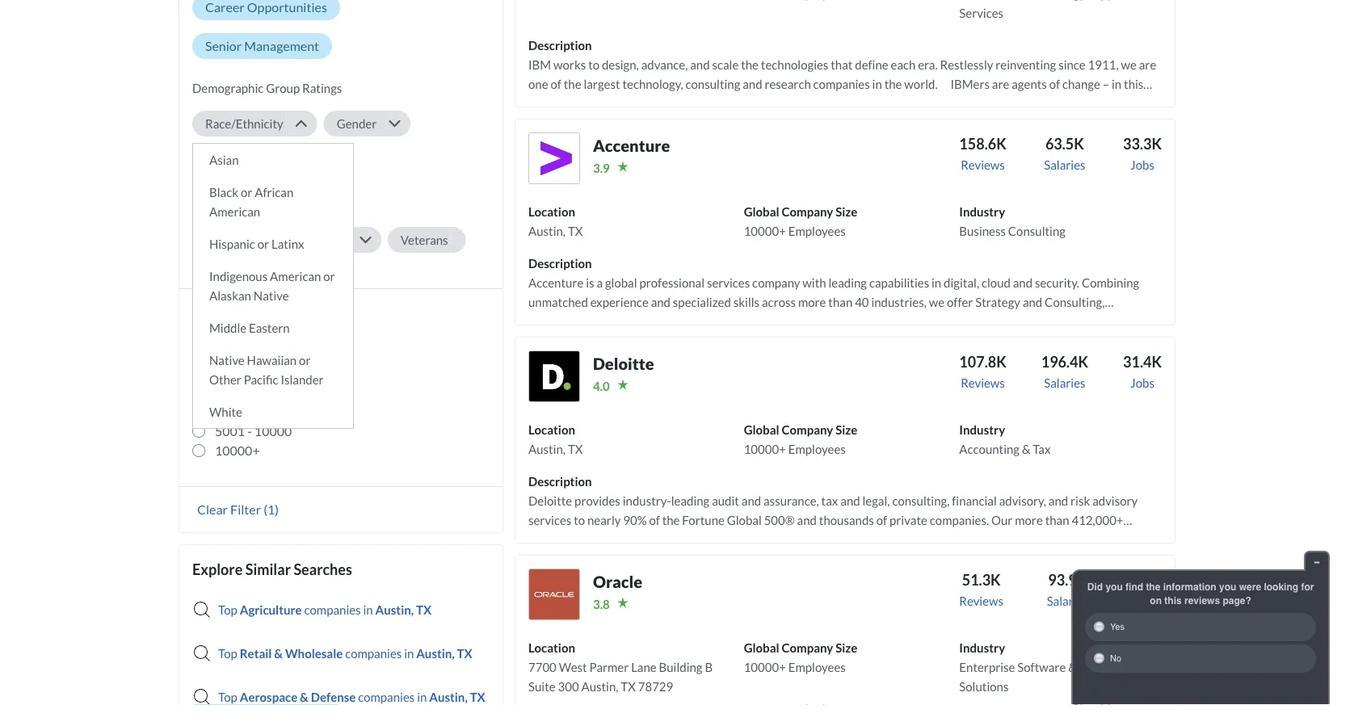 Task type: vqa. For each thing, say whether or not it's contained in the screenshot.
30d+ related to Riverside, CA $35.00 - $45.00 Per Hour (Employer est.)
no



Task type: locate. For each thing, give the bounding box(es) containing it.
jobs inside 33.3k jobs
[[1131, 158, 1155, 172]]

native up global company size
[[254, 288, 289, 303]]

or left family
[[243, 233, 255, 247]]

for
[[1301, 581, 1314, 593]]

native up other
[[209, 353, 245, 368]]

2 employees from the top
[[789, 442, 846, 457]]

or inside black or african american
[[241, 185, 252, 200]]

1 you from the left
[[1106, 581, 1123, 593]]

31.4k jobs
[[1123, 353, 1162, 390]]

1 vertical spatial american
[[270, 269, 321, 284]]

107.8k
[[959, 353, 1007, 371]]

& left the tax
[[1022, 442, 1031, 457]]

0 vertical spatial american
[[209, 204, 260, 219]]

2 vertical spatial description
[[529, 474, 592, 489]]

deloitte
[[593, 354, 654, 373]]

0 vertical spatial global company size 10000+ employees
[[744, 204, 858, 238]]

2 location austin, tx from the top
[[529, 423, 583, 457]]

american down "black"
[[209, 204, 260, 219]]

1 location from the top
[[529, 204, 575, 219]]

201 - 500
[[215, 365, 269, 381]]

1 vertical spatial jobs
[[1131, 376, 1155, 390]]

location
[[529, 204, 575, 219], [529, 423, 575, 437], [529, 641, 575, 655]]

aerospace
[[240, 690, 298, 705]]

companies
[[304, 603, 361, 617], [345, 646, 402, 661], [358, 690, 415, 705]]

location down accenture image
[[529, 204, 575, 219]]

1 employees from the top
[[789, 224, 846, 238]]

companies up top aerospace & defense companies in austin, tx
[[345, 646, 402, 661]]

salaries inside 196.4k salaries
[[1044, 376, 1086, 390]]

group
[[266, 81, 300, 95]]

reviews down 158.6k at the top right of the page
[[961, 158, 1005, 172]]

black or african american
[[209, 185, 294, 219]]

deloitte image
[[529, 351, 580, 402]]

1 top from the top
[[218, 603, 238, 617]]

3 employees from the top
[[789, 660, 846, 675]]

0 horizontal spatial native
[[209, 353, 245, 368]]

1 vertical spatial top
[[218, 646, 238, 661]]

1 vertical spatial employees
[[789, 442, 846, 457]]

& left network on the right of the page
[[1068, 660, 1077, 675]]

native hawaiian or other pacific islander
[[209, 353, 324, 387]]

description
[[529, 38, 592, 52], [529, 256, 592, 271], [529, 474, 592, 489]]

&
[[1022, 442, 1031, 457], [274, 646, 283, 661], [1068, 660, 1077, 675], [300, 690, 309, 705]]

jobs for accenture
[[1131, 158, 1155, 172]]

2 horizontal spatial in
[[417, 690, 427, 705]]

reviews down 51.3k
[[959, 594, 1004, 608]]

industry for accenture
[[959, 204, 1005, 219]]

location inside location 7700 west parmer lane building b suite 300 austin, tx 78729
[[529, 641, 575, 655]]

austin, inside location 7700 west parmer lane building b suite 300 austin, tx 78729
[[581, 680, 619, 694]]

on
[[1150, 595, 1162, 606]]

reviews for deloitte
[[961, 376, 1005, 390]]

3 global company size 10000+ employees from the top
[[744, 641, 858, 675]]

2 vertical spatial reviews
[[959, 594, 1004, 608]]

2 vertical spatial global company size 10000+ employees
[[744, 641, 858, 675]]

2 vertical spatial salaries
[[1047, 594, 1088, 608]]

jobs down 33.3k
[[1131, 158, 1155, 172]]

companies for defense
[[358, 690, 415, 705]]

people
[[205, 194, 242, 208]]

salaries down 93.9k
[[1047, 594, 1088, 608]]

global for deloitte
[[744, 423, 779, 437]]

jobs down 31.4k
[[1131, 376, 1155, 390]]

63.5k salaries
[[1044, 135, 1086, 172]]

b
[[705, 660, 713, 675]]

0 vertical spatial native
[[254, 288, 289, 303]]

5001
[[215, 423, 245, 439]]

reviews inside 107.8k reviews
[[961, 376, 1005, 390]]

description for accenture
[[529, 256, 592, 271]]

jobs down the
[[1135, 594, 1159, 608]]

native
[[254, 288, 289, 303], [209, 353, 245, 368]]

accenture
[[593, 136, 670, 155]]

1 global company size 10000+ employees from the top
[[744, 204, 858, 238]]

jobs
[[1131, 158, 1155, 172], [1131, 376, 1155, 390], [1135, 594, 1159, 608]]

top down "explore"
[[218, 603, 238, 617]]

3 top from the top
[[218, 690, 238, 705]]

gender
[[337, 116, 377, 131]]

1 horizontal spatial you
[[1219, 581, 1237, 593]]

location austin, tx for accenture
[[529, 204, 583, 238]]

2 description from the top
[[529, 256, 592, 271]]

or
[[241, 185, 252, 200], [243, 233, 255, 247], [258, 237, 269, 251], [323, 269, 335, 284], [299, 353, 311, 368]]

global company size 10000+ employees
[[744, 204, 858, 238], [744, 423, 858, 457], [744, 641, 858, 675]]

looking
[[1264, 581, 1299, 593]]

1 - 50
[[215, 326, 247, 342]]

10000
[[254, 423, 292, 439]]

top left aerospace
[[218, 690, 238, 705]]

top for top aerospace & defense companies in austin, tx
[[218, 690, 238, 705]]

1
[[215, 326, 222, 342]]

salaries down 196.4k
[[1044, 376, 1086, 390]]

latinx
[[271, 237, 304, 251]]

global for oracle
[[744, 641, 779, 655]]

0 horizontal spatial american
[[209, 204, 260, 219]]

0 vertical spatial jobs
[[1131, 158, 1155, 172]]

with
[[244, 194, 268, 208]]

10000+
[[744, 224, 786, 238], [744, 442, 786, 457], [215, 443, 260, 459], [744, 660, 786, 675]]

1 vertical spatial reviews
[[961, 376, 1005, 390]]

industry up "accounting"
[[959, 423, 1005, 437]]

demographic group ratings
[[192, 81, 342, 95]]

1 vertical spatial in
[[404, 646, 414, 661]]

reviews for oracle
[[959, 594, 1004, 608]]

(1)
[[264, 502, 279, 518]]

201
[[215, 365, 237, 381]]

2 you from the left
[[1219, 581, 1237, 593]]

0 vertical spatial location austin, tx
[[529, 204, 583, 238]]

location austin, tx for deloitte
[[529, 423, 583, 457]]

you right did at the right bottom of page
[[1106, 581, 1123, 593]]

31.4k
[[1123, 353, 1162, 371]]

or down caregiver
[[323, 269, 335, 284]]

0 horizontal spatial you
[[1106, 581, 1123, 593]]

- down 1001 - 5000
[[247, 423, 252, 439]]

salaries down 63.5k
[[1044, 158, 1086, 172]]

3 industry from the top
[[959, 641, 1005, 655]]

1 industry from the top
[[959, 204, 1005, 219]]

2 vertical spatial companies
[[358, 690, 415, 705]]

2 vertical spatial jobs
[[1135, 594, 1159, 608]]

technology
[[1025, 0, 1086, 1]]

3 description from the top
[[529, 474, 592, 489]]

-
[[225, 326, 229, 342], [232, 346, 237, 362], [240, 365, 244, 381], [240, 385, 244, 400], [247, 404, 252, 420], [247, 423, 252, 439]]

4.0
[[593, 379, 610, 393]]

196.4k
[[1041, 353, 1089, 371]]

- right 51
[[232, 346, 237, 362]]

- right 201
[[240, 365, 244, 381]]

or right "black"
[[241, 185, 252, 200]]

1 vertical spatial industry
[[959, 423, 1005, 437]]

51
[[215, 346, 230, 362]]

0 vertical spatial salaries
[[1044, 158, 1086, 172]]

51 - 200
[[215, 346, 262, 362]]

2 vertical spatial industry
[[959, 641, 1005, 655]]

2 location from the top
[[529, 423, 575, 437]]

& left defense
[[300, 690, 309, 705]]

consulting
[[1008, 224, 1066, 238]]

1 vertical spatial location austin, tx
[[529, 423, 583, 457]]

2 vertical spatial in
[[417, 690, 427, 705]]

american
[[209, 204, 260, 219], [270, 269, 321, 284]]

1 vertical spatial global company size 10000+ employees
[[744, 423, 858, 457]]

location 7700 west parmer lane building b suite 300 austin, tx 78729
[[529, 641, 713, 694]]

10000+ for accenture
[[744, 224, 786, 238]]

middle eastern
[[209, 321, 290, 335]]

location austin, tx down accenture image
[[529, 204, 583, 238]]

0 vertical spatial industry
[[959, 204, 1005, 219]]

oracle image
[[529, 569, 580, 621]]

disabilities
[[270, 194, 329, 208]]

this
[[1165, 595, 1182, 606]]

black
[[209, 185, 238, 200]]

3.8
[[593, 597, 610, 612]]

industry business consulting
[[959, 204, 1066, 238]]

global company size 10000+ employees for deloitte
[[744, 423, 858, 457]]

industry accounting & tax
[[959, 423, 1051, 457]]

industry inside industry business consulting
[[959, 204, 1005, 219]]

1 location austin, tx from the top
[[529, 204, 583, 238]]

1 vertical spatial native
[[209, 353, 245, 368]]

- for 51
[[232, 346, 237, 362]]

1 vertical spatial location
[[529, 423, 575, 437]]

ratings
[[302, 81, 342, 95]]

american inside black or african american
[[209, 204, 260, 219]]

indigenous
[[209, 269, 268, 284]]

companies down 'searches'
[[304, 603, 361, 617]]

industry up business
[[959, 204, 1005, 219]]

or for parent
[[243, 233, 255, 247]]

0 vertical spatial employees
[[789, 224, 846, 238]]

searches
[[294, 561, 352, 579]]

or up islander
[[299, 353, 311, 368]]

demographic
[[192, 81, 264, 95]]

senior
[[205, 38, 242, 54]]

you up page?
[[1219, 581, 1237, 593]]

clear
[[197, 502, 228, 518]]

american down latinx
[[270, 269, 321, 284]]

top left the retail
[[218, 646, 238, 661]]

2 global company size 10000+ employees from the top
[[744, 423, 858, 457]]

0 vertical spatial reviews
[[961, 158, 1005, 172]]

reviews inside 158.6k reviews
[[961, 158, 1005, 172]]

3 location from the top
[[529, 641, 575, 655]]

1 horizontal spatial native
[[254, 288, 289, 303]]

2 top from the top
[[218, 646, 238, 661]]

1 horizontal spatial in
[[404, 646, 414, 661]]

jobs inside 3.5k jobs
[[1135, 594, 1159, 608]]

african
[[255, 185, 294, 200]]

middle
[[209, 321, 247, 335]]

or left latinx
[[258, 237, 269, 251]]

- right the 1
[[225, 326, 229, 342]]

jobs for deloitte
[[1131, 376, 1155, 390]]

industry
[[959, 204, 1005, 219], [959, 423, 1005, 437], [959, 641, 1005, 655]]

salaries for oracle
[[1047, 594, 1088, 608]]

location austin, tx down deloitte image
[[529, 423, 583, 457]]

location up 7700
[[529, 641, 575, 655]]

location down deloitte image
[[529, 423, 575, 437]]

white
[[209, 405, 242, 419]]

0 vertical spatial top
[[218, 603, 238, 617]]

or for black
[[241, 185, 252, 200]]

industry inside industry enterprise software & network solutions
[[959, 641, 1005, 655]]

global company size 10000+ employees for accenture
[[744, 204, 858, 238]]

2 vertical spatial employees
[[789, 660, 846, 675]]

agriculture
[[240, 603, 302, 617]]

you
[[1106, 581, 1123, 593], [1219, 581, 1237, 593]]

salaries for deloitte
[[1044, 376, 1086, 390]]

- right 1001
[[247, 404, 252, 420]]

& right the retail
[[274, 646, 283, 661]]

industry up enterprise
[[959, 641, 1005, 655]]

jobs inside 31.4k jobs
[[1131, 376, 1155, 390]]

indigenous american or alaskan native
[[209, 269, 335, 303]]

93.9k salaries
[[1047, 571, 1088, 608]]

2 vertical spatial top
[[218, 690, 238, 705]]

companies right defense
[[358, 690, 415, 705]]

2 industry from the top
[[959, 423, 1005, 437]]

industry inside industry accounting & tax
[[959, 423, 1005, 437]]

0 vertical spatial description
[[529, 38, 592, 52]]

salaries for accenture
[[1044, 158, 1086, 172]]

global company size
[[192, 305, 329, 322]]

2 vertical spatial location
[[529, 641, 575, 655]]

0 vertical spatial in
[[363, 603, 373, 617]]

in for wholesale
[[404, 646, 414, 661]]

& inside industry accounting & tax
[[1022, 442, 1031, 457]]

industry for oracle
[[959, 641, 1005, 655]]

senior management
[[205, 38, 319, 54]]

the
[[1146, 581, 1161, 593]]

1 vertical spatial companies
[[345, 646, 402, 661]]

0 vertical spatial location
[[529, 204, 575, 219]]

top retail & wholesale companies in austin, tx
[[218, 646, 473, 661]]

1 horizontal spatial american
[[270, 269, 321, 284]]

1 vertical spatial salaries
[[1044, 376, 1086, 390]]

1 vertical spatial description
[[529, 256, 592, 271]]

reviews down 107.8k
[[961, 376, 1005, 390]]

support
[[1088, 0, 1131, 1]]

- right 501
[[240, 385, 244, 400]]



Task type: describe. For each thing, give the bounding box(es) containing it.
or inside indigenous american or alaskan native
[[323, 269, 335, 284]]

clear filter (1) button
[[192, 501, 284, 518]]

- for 501
[[240, 385, 244, 400]]

10000+ for oracle
[[744, 660, 786, 675]]

alaskan
[[209, 288, 251, 303]]

500
[[247, 365, 269, 381]]

200
[[239, 346, 262, 362]]

information
[[959, 0, 1023, 1]]

pacific
[[244, 372, 278, 387]]

tx inside location 7700 west parmer lane building b suite 300 austin, tx 78729
[[621, 680, 636, 694]]

tax
[[1033, 442, 1051, 457]]

employees for oracle
[[789, 660, 846, 675]]

7700
[[529, 660, 557, 675]]

51.3k reviews
[[959, 571, 1004, 608]]

size for accenture
[[836, 204, 858, 219]]

196.4k salaries
[[1041, 353, 1089, 390]]

explore
[[192, 561, 243, 579]]

158.6k reviews
[[959, 135, 1007, 172]]

in for defense
[[417, 690, 427, 705]]

people with disabilities
[[205, 194, 329, 208]]

defense
[[311, 690, 356, 705]]

yes
[[1110, 622, 1125, 632]]

eastern
[[249, 321, 290, 335]]

158.6k
[[959, 135, 1007, 153]]

size for oracle
[[836, 641, 858, 655]]

page?
[[1223, 595, 1252, 606]]

50
[[232, 326, 247, 342]]

software
[[1018, 660, 1066, 675]]

enterprise
[[959, 660, 1015, 675]]

global company size 10000+ employees for oracle
[[744, 641, 858, 675]]

similar
[[245, 561, 291, 579]]

location for accenture
[[529, 204, 575, 219]]

3.9
[[593, 161, 610, 175]]

employees for deloitte
[[789, 442, 846, 457]]

wholesale
[[285, 646, 343, 661]]

american inside indigenous american or alaskan native
[[270, 269, 321, 284]]

location for deloitte
[[529, 423, 575, 437]]

lane
[[631, 660, 657, 675]]

company for deloitte
[[782, 423, 833, 437]]

78729
[[638, 680, 673, 694]]

islander
[[281, 372, 324, 387]]

33.3k jobs
[[1123, 135, 1162, 172]]

suite
[[529, 680, 556, 694]]

reviews
[[1185, 595, 1220, 606]]

parent
[[205, 233, 241, 247]]

sexual orientation
[[205, 155, 305, 170]]

network
[[1079, 660, 1127, 675]]

3.5k jobs
[[1132, 571, 1162, 608]]

- for 5001
[[247, 423, 252, 439]]

west
[[559, 660, 587, 675]]

hispanic
[[209, 237, 255, 251]]

other
[[209, 372, 241, 387]]

company for accenture
[[782, 204, 833, 219]]

race/ethnicity
[[205, 116, 283, 131]]

reviews for accenture
[[961, 158, 1005, 172]]

find
[[1126, 581, 1144, 593]]

top for top retail & wholesale companies in austin, tx
[[218, 646, 238, 661]]

clear filter (1)
[[197, 502, 279, 518]]

63.5k
[[1046, 135, 1084, 153]]

parmer
[[590, 660, 629, 675]]

& inside industry enterprise software & network solutions
[[1068, 660, 1077, 675]]

size for deloitte
[[836, 423, 858, 437]]

& for top aerospace & defense companies in austin, tx
[[300, 690, 309, 705]]

0 horizontal spatial in
[[363, 603, 373, 617]]

accenture image
[[529, 132, 580, 184]]

did
[[1087, 581, 1103, 593]]

501
[[215, 385, 237, 400]]

employees for accenture
[[789, 224, 846, 238]]

hawaiian
[[247, 353, 297, 368]]

107.8k reviews
[[959, 353, 1007, 390]]

asian
[[209, 153, 239, 167]]

company for oracle
[[782, 641, 833, 655]]

top aerospace & defense companies in austin, tx
[[218, 690, 485, 705]]

or inside native hawaiian or other pacific islander
[[299, 353, 311, 368]]

sexual
[[205, 155, 240, 170]]

1 description from the top
[[529, 38, 592, 52]]

description for deloitte
[[529, 474, 592, 489]]

3.5k
[[1132, 571, 1162, 589]]

5000
[[254, 404, 284, 420]]

global for accenture
[[744, 204, 779, 219]]

management
[[244, 38, 319, 54]]

- for 1
[[225, 326, 229, 342]]

explore similar searches
[[192, 561, 352, 579]]

parent or family caregiver
[[205, 233, 347, 247]]

- for 201
[[240, 365, 244, 381]]

business
[[959, 224, 1006, 238]]

& for top retail & wholesale companies in austin, tx
[[274, 646, 283, 661]]

companies for wholesale
[[345, 646, 402, 661]]

51.3k
[[962, 571, 1001, 589]]

hispanic or latinx
[[209, 237, 304, 251]]

building
[[659, 660, 703, 675]]

1000
[[247, 385, 277, 400]]

top for top agriculture companies in austin, tx
[[218, 603, 238, 617]]

10000+ for deloitte
[[744, 442, 786, 457]]

caregiver
[[295, 233, 347, 247]]

were
[[1239, 581, 1262, 593]]

native inside native hawaiian or other pacific islander
[[209, 353, 245, 368]]

- for 1001
[[247, 404, 252, 420]]

location for oracle
[[529, 641, 575, 655]]

orientation
[[242, 155, 305, 170]]

native inside indigenous american or alaskan native
[[254, 288, 289, 303]]

0 vertical spatial companies
[[304, 603, 361, 617]]

oracle
[[593, 572, 643, 591]]

filter
[[230, 502, 261, 518]]

or for hispanic
[[258, 237, 269, 251]]

93.9k
[[1048, 571, 1087, 589]]

& for industry accounting & tax
[[1022, 442, 1031, 457]]

solutions
[[959, 680, 1009, 694]]

1001 - 5000
[[215, 404, 284, 420]]

1001
[[215, 404, 245, 420]]

family
[[257, 233, 293, 247]]

jobs for oracle
[[1135, 594, 1159, 608]]

industry enterprise software & network solutions
[[959, 641, 1127, 694]]

industry for deloitte
[[959, 423, 1005, 437]]

services
[[959, 6, 1004, 20]]



